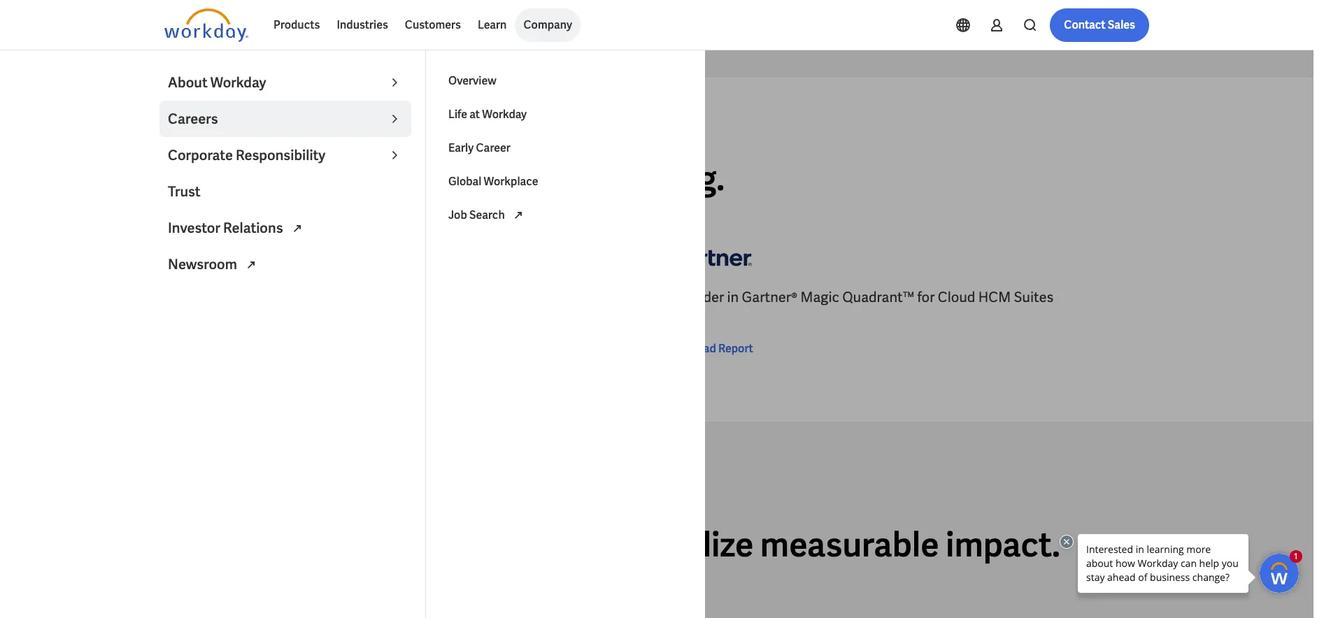 Task type: locate. For each thing, give the bounding box(es) containing it.
overview
[[448, 73, 496, 88]]

0 horizontal spatial for
[[447, 288, 464, 307]]

in
[[297, 157, 325, 200], [224, 288, 235, 307], [727, 288, 739, 307]]

gartner image for 2023
[[164, 237, 248, 277]]

in inside a leader in 2023 gartner® magic quadrant™ for cloud erp for service- centric enterprises
[[224, 288, 235, 307]]

1 horizontal spatial for
[[536, 288, 554, 307]]

1 cloud from the left
[[467, 288, 505, 307]]

2 gartner image from the left
[[668, 237, 752, 277]]

1 leader from the left
[[177, 288, 221, 307]]

leader up read on the right bottom of the page
[[681, 288, 724, 307]]

opens in a new tab image
[[289, 221, 305, 237], [243, 257, 259, 274]]

2 for from the left
[[536, 288, 554, 307]]

read
[[690, 342, 716, 356]]

1 horizontal spatial gartner®
[[742, 288, 798, 307]]

0 horizontal spatial in
[[224, 288, 235, 307]]

1 horizontal spatial opens in a new tab image
[[289, 221, 305, 237]]

quadrant™
[[372, 288, 444, 307], [842, 288, 914, 307]]

companies across all industries realize measurable impact.
[[164, 524, 1060, 567]]

hcm
[[978, 288, 1011, 307]]

job
[[448, 208, 467, 222]]

corporate responsibility button
[[159, 137, 411, 173]]

gartner image
[[164, 237, 248, 277], [668, 237, 752, 277]]

a up read report link on the right of the page
[[668, 288, 678, 307]]

workday
[[210, 73, 266, 92], [482, 107, 527, 122]]

at
[[470, 107, 480, 122]]

1 magic from the left
[[330, 288, 369, 307]]

1 vertical spatial opens in a new tab image
[[243, 257, 259, 274]]

gartner image for gartner®
[[668, 237, 752, 277]]

1 horizontal spatial magic
[[801, 288, 839, 307]]

products button
[[265, 8, 328, 42]]

1 horizontal spatial workday
[[482, 107, 527, 122]]

0 vertical spatial opens in a new tab image
[[289, 221, 305, 237]]

learn button
[[469, 8, 515, 42]]

workday right at
[[482, 107, 527, 122]]

cloud left erp
[[467, 288, 505, 307]]

3 for from the left
[[917, 288, 935, 307]]

enterprises
[[214, 308, 287, 326]]

1 gartner image from the left
[[164, 237, 248, 277]]

customers button
[[397, 8, 469, 42]]

gartner®
[[271, 288, 327, 307], [742, 288, 798, 307]]

1 horizontal spatial in
[[297, 157, 325, 200]]

workday up say on the left top of page
[[210, 73, 266, 92]]

1 vertical spatial workday
[[482, 107, 527, 122]]

1 gartner® from the left
[[271, 288, 327, 307]]

0 horizontal spatial gartner®
[[271, 288, 327, 307]]

investor relations link
[[159, 210, 411, 246]]

for left the hcm
[[917, 288, 935, 307]]

2 gartner® from the left
[[742, 288, 798, 307]]

investor
[[168, 219, 220, 237]]

1 quadrant™ from the left
[[372, 288, 444, 307]]

about workday button
[[159, 64, 411, 101]]

magic
[[330, 288, 369, 307], [801, 288, 839, 307]]

company button
[[515, 8, 581, 42]]

and
[[519, 157, 577, 200]]

0 horizontal spatial opens in a new tab image
[[243, 257, 259, 274]]

in left '2023'
[[224, 288, 235, 307]]

leader
[[177, 288, 221, 307], [681, 288, 724, 307]]

gartner® up report
[[742, 288, 798, 307]]

contact
[[1064, 17, 1106, 32]]

customers
[[405, 17, 461, 32]]

1 horizontal spatial leader
[[681, 288, 724, 307]]

go to the homepage image
[[164, 8, 248, 42]]

0 horizontal spatial leader
[[177, 288, 221, 307]]

about workday
[[168, 73, 266, 92]]

in for gartner®
[[727, 288, 739, 307]]

gartner® down newsroom link at the top
[[271, 288, 327, 307]]

investor relations
[[168, 219, 286, 237]]

0 horizontal spatial gartner image
[[164, 237, 248, 277]]

leader inside a leader in 2023 gartner® magic quadrant™ for cloud erp for service- centric enterprises
[[177, 288, 221, 307]]

for
[[447, 288, 464, 307], [536, 288, 554, 307], [917, 288, 935, 307]]

global
[[448, 174, 482, 189]]

1 horizontal spatial gartner image
[[668, 237, 752, 277]]

opens in a new tab image up newsroom link at the top
[[289, 221, 305, 237]]

industries button
[[328, 8, 397, 42]]

0 horizontal spatial workday
[[210, 73, 266, 92]]

a inside a leader in 2023 gartner® magic quadrant™ for cloud erp for service- centric enterprises
[[164, 288, 174, 307]]

what
[[164, 123, 193, 136]]

erp
[[508, 288, 533, 307]]

in for finance,
[[297, 157, 325, 200]]

opens in a new tab image inside investor relations link
[[289, 221, 305, 237]]

magic inside a leader in 2023 gartner® magic quadrant™ for cloud erp for service- centric enterprises
[[330, 288, 369, 307]]

trust link
[[159, 173, 411, 210]]

1 horizontal spatial cloud
[[938, 288, 975, 307]]

overview link
[[440, 64, 692, 98]]

opens in a new tab image up '2023'
[[243, 257, 259, 274]]

cloud
[[467, 288, 505, 307], [938, 288, 975, 307]]

1 horizontal spatial quadrant™
[[842, 288, 914, 307]]

2 magic from the left
[[801, 288, 839, 307]]

companies
[[164, 524, 337, 567]]

2 horizontal spatial in
[[727, 288, 739, 307]]

opens in a new tab image for newsroom
[[243, 257, 259, 274]]

0 vertical spatial workday
[[210, 73, 266, 92]]

quadrant™ inside a leader in 2023 gartner® magic quadrant™ for cloud erp for service- centric enterprises
[[372, 288, 444, 307]]

a leader in 2023 gartner® magic quadrant™ for cloud erp for service- centric enterprises
[[164, 288, 608, 326]]

cloud left the hcm
[[938, 288, 975, 307]]

trust
[[168, 183, 200, 201]]

in up report
[[727, 288, 739, 307]]

2 horizontal spatial for
[[917, 288, 935, 307]]

a
[[164, 157, 188, 200], [164, 288, 174, 307], [668, 288, 678, 307]]

learn
[[478, 17, 507, 32]]

corporate
[[168, 146, 233, 164]]

in up investor relations link
[[297, 157, 325, 200]]

0 horizontal spatial cloud
[[467, 288, 505, 307]]

early
[[448, 141, 474, 155]]

centric
[[164, 308, 211, 326]]

planning.
[[584, 157, 725, 200]]

a up "centric"
[[164, 288, 174, 307]]

leader up "centric"
[[177, 288, 221, 307]]

opens in a new tab image inside newsroom link
[[243, 257, 259, 274]]

0 horizontal spatial quadrant™
[[372, 288, 444, 307]]

opens in a new tab image for investor relations
[[289, 221, 305, 237]]

measurable
[[760, 524, 939, 567]]

0 horizontal spatial magic
[[330, 288, 369, 307]]

analysts
[[195, 123, 245, 136]]

newsroom link
[[159, 246, 411, 283]]

sales
[[1108, 17, 1135, 32]]

a down what
[[164, 157, 188, 200]]

a leader in gartner® magic quadrant™ for cloud hcm suites
[[668, 288, 1054, 307]]

suites
[[1014, 288, 1054, 307]]

for right erp
[[536, 288, 554, 307]]

2 leader from the left
[[681, 288, 724, 307]]

workplace
[[484, 174, 538, 189]]

impact.
[[946, 524, 1060, 567]]

global workplace
[[448, 174, 538, 189]]

for left erp
[[447, 288, 464, 307]]



Task type: vqa. For each thing, say whether or not it's contained in the screenshot.
the top the Services
no



Task type: describe. For each thing, give the bounding box(es) containing it.
responsibility
[[236, 146, 325, 164]]

search
[[469, 208, 505, 222]]

in for 2023
[[224, 288, 235, 307]]

cloud inside a leader in 2023 gartner® magic quadrant™ for cloud erp for service- centric enterprises
[[467, 288, 505, 307]]

a for a leader in finance, hr, and planning.
[[164, 157, 188, 200]]

life at workday link
[[440, 98, 692, 132]]

read report link
[[668, 341, 753, 358]]

hr,
[[459, 157, 513, 200]]

workday inside dropdown button
[[210, 73, 266, 92]]

early career
[[448, 141, 511, 155]]

what analysts say
[[164, 123, 265, 136]]

corporate responsibility
[[168, 146, 325, 164]]

industries
[[337, 17, 388, 32]]

contact sales link
[[1050, 8, 1149, 42]]

report
[[718, 342, 753, 356]]

2 cloud from the left
[[938, 288, 975, 307]]

career
[[476, 141, 511, 155]]

2023
[[238, 288, 268, 307]]

all
[[452, 524, 488, 567]]

say
[[247, 123, 265, 136]]

read report
[[690, 342, 753, 356]]

contact sales
[[1064, 17, 1135, 32]]

products
[[274, 17, 320, 32]]

leader for a leader in gartner® magic quadrant™ for cloud hcm suites
[[681, 288, 724, 307]]

global workplace link
[[440, 165, 692, 199]]

life at workday
[[448, 107, 527, 122]]

a leader in finance, hr, and planning.
[[164, 157, 725, 200]]

job search link
[[440, 199, 692, 232]]

company
[[524, 17, 572, 32]]

a for a leader in gartner® magic quadrant™ for cloud hcm suites
[[668, 288, 678, 307]]

2 quadrant™ from the left
[[842, 288, 914, 307]]

leader
[[194, 157, 290, 200]]

relations
[[223, 219, 283, 237]]

newsroom
[[168, 255, 240, 274]]

job search
[[448, 208, 507, 222]]

realize
[[654, 524, 754, 567]]

life
[[448, 107, 467, 122]]

early career link
[[440, 132, 692, 165]]

leader for a leader in 2023 gartner® magic quadrant™ for cloud erp for service- centric enterprises
[[177, 288, 221, 307]]

opens in a new tab image
[[510, 207, 527, 224]]

a for a leader in 2023 gartner® magic quadrant™ for cloud erp for service- centric enterprises
[[164, 288, 174, 307]]

careers
[[168, 110, 218, 128]]

about
[[168, 73, 208, 92]]

service-
[[557, 288, 608, 307]]

gartner® inside a leader in 2023 gartner® magic quadrant™ for cloud erp for service- centric enterprises
[[271, 288, 327, 307]]

finance,
[[332, 157, 452, 200]]

industries
[[494, 524, 647, 567]]

careers button
[[159, 101, 411, 137]]

across
[[344, 524, 445, 567]]

1 for from the left
[[447, 288, 464, 307]]



